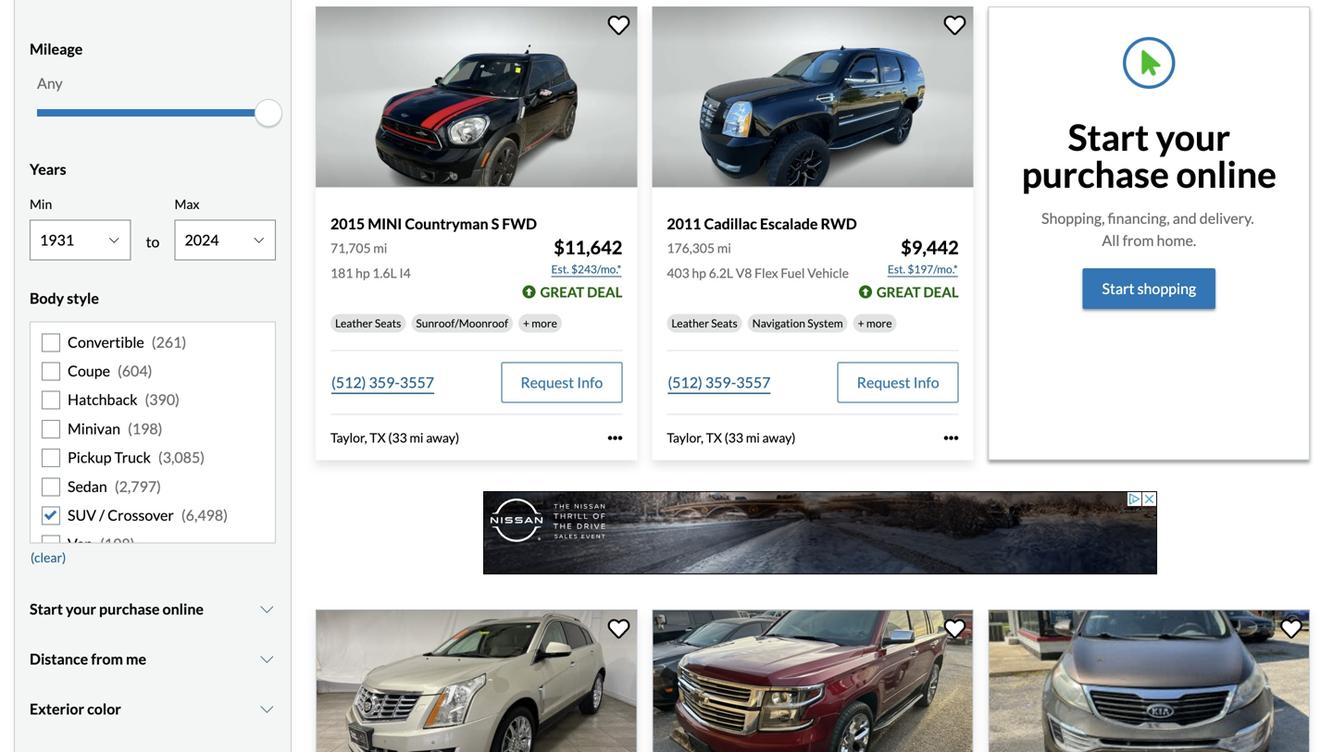 Task type: vqa. For each thing, say whether or not it's contained in the screenshot.
left + more
yes



Task type: locate. For each thing, give the bounding box(es) containing it.
1 + from the left
[[523, 317, 530, 330]]

0 horizontal spatial (512) 359-3557
[[332, 374, 434, 392]]

chevron down image
[[258, 702, 276, 717]]

start your purchase online up me
[[30, 600, 204, 618]]

1 horizontal spatial great
[[877, 284, 921, 301]]

your up and
[[1156, 116, 1231, 159]]

your
[[1156, 116, 1231, 159], [66, 600, 96, 618]]

0 horizontal spatial +
[[523, 317, 530, 330]]

1 vertical spatial chevron down image
[[258, 652, 276, 667]]

2 chevron down image from the top
[[258, 652, 276, 667]]

+ more for $9,442
[[858, 317, 892, 330]]

0 horizontal spatial request
[[521, 374, 574, 392]]

1 horizontal spatial leather seats
[[672, 317, 738, 330]]

great down est. $197/mo.* button
[[877, 284, 921, 301]]

your up "distance from me"
[[66, 600, 96, 618]]

1 away) from the left
[[426, 430, 459, 446]]

request info button
[[501, 363, 623, 403], [838, 363, 959, 403]]

1 (512) 359-3557 button from the left
[[331, 363, 435, 403]]

(198) up pickup truck (3,085)
[[128, 420, 162, 438]]

1 more from the left
[[532, 317, 557, 330]]

1 taylor, from the left
[[331, 430, 367, 446]]

2 request info from the left
[[857, 374, 940, 392]]

2015 mini countryman s fwd
[[331, 215, 537, 233]]

0 horizontal spatial great
[[540, 284, 585, 301]]

2 away) from the left
[[763, 430, 796, 446]]

chevron down image inside start your purchase online dropdown button
[[258, 602, 276, 617]]

great deal for $9,442
[[877, 284, 959, 301]]

0 vertical spatial start your purchase online
[[1022, 116, 1277, 196]]

1 great from the left
[[540, 284, 585, 301]]

request info for $11,642
[[521, 374, 603, 392]]

2 vertical spatial start
[[30, 600, 63, 618]]

(198) down /
[[100, 535, 135, 554]]

2 request from the left
[[857, 374, 911, 392]]

0 horizontal spatial your
[[66, 600, 96, 618]]

2 (33 from the left
[[725, 430, 744, 446]]

0 horizontal spatial tx
[[370, 430, 386, 446]]

tx
[[370, 430, 386, 446], [706, 430, 722, 446]]

mileage
[[30, 40, 83, 58]]

tx for $9,442
[[706, 430, 722, 446]]

request info button for $9,442
[[838, 363, 959, 403]]

start your purchase online
[[1022, 116, 1277, 196], [30, 600, 204, 618]]

359- for $11,642
[[369, 374, 400, 392]]

0 horizontal spatial purchase
[[99, 600, 160, 618]]

1 horizontal spatial tx
[[706, 430, 722, 446]]

2011 cadillac escalade rwd
[[667, 215, 857, 233]]

request info button up ellipsis h icon
[[501, 363, 623, 403]]

$197/mo.*
[[908, 263, 958, 276]]

chevron down image for start your purchase online
[[258, 602, 276, 617]]

0 vertical spatial your
[[1156, 116, 1231, 159]]

great deal down est. $243/mo.* button
[[540, 284, 623, 301]]

1.6l
[[373, 265, 397, 281]]

3557 for $11,642
[[400, 374, 434, 392]]

chevron down image
[[258, 602, 276, 617], [258, 652, 276, 667]]

1 vertical spatial your
[[66, 600, 96, 618]]

1 horizontal spatial + more
[[858, 317, 892, 330]]

away)
[[426, 430, 459, 446], [763, 430, 796, 446]]

hp right 403
[[692, 265, 707, 281]]

(512) 359-3557
[[332, 374, 434, 392], [668, 374, 771, 392]]

seats for $9,442
[[711, 317, 738, 330]]

+ more
[[523, 317, 557, 330], [858, 317, 892, 330]]

1 horizontal spatial purchase
[[1022, 153, 1170, 196]]

176,305
[[667, 240, 715, 256]]

0 horizontal spatial hp
[[356, 265, 370, 281]]

deal for $9,442
[[924, 284, 959, 301]]

1 vertical spatial start
[[1103, 280, 1135, 298]]

1 vertical spatial from
[[91, 650, 123, 668]]

minivan (198)
[[68, 420, 162, 438]]

i4
[[400, 265, 411, 281]]

years button
[[30, 146, 276, 193]]

pickup truck (3,085)
[[68, 449, 205, 467]]

+ more right system
[[858, 317, 892, 330]]

1 horizontal spatial leather
[[672, 317, 709, 330]]

hp right 181
[[356, 265, 370, 281]]

(33 for $11,642
[[388, 430, 407, 446]]

from
[[1123, 232, 1154, 250], [91, 650, 123, 668]]

start left shopping
[[1103, 280, 1135, 298]]

(512) 359-3557 for $9,442
[[668, 374, 771, 392]]

1 horizontal spatial more
[[867, 317, 892, 330]]

1 horizontal spatial taylor, tx (33 mi away)
[[667, 430, 796, 446]]

0 vertical spatial chevron down image
[[258, 602, 276, 617]]

1 horizontal spatial (512) 359-3557 button
[[667, 363, 772, 403]]

1 horizontal spatial request info
[[857, 374, 940, 392]]

1 horizontal spatial request info button
[[838, 363, 959, 403]]

2 taylor, tx (33 mi away) from the left
[[667, 430, 796, 446]]

online
[[1177, 153, 1277, 196], [163, 600, 204, 618]]

0 horizontal spatial online
[[163, 600, 204, 618]]

leather seats down 6.2l
[[672, 317, 738, 330]]

403
[[667, 265, 690, 281]]

2 + from the left
[[858, 317, 865, 330]]

1 vertical spatial (198)
[[100, 535, 135, 554]]

(512) for $9,442
[[668, 374, 703, 392]]

(clear) button
[[30, 544, 67, 572]]

3557 down sunroof/moonroof
[[400, 374, 434, 392]]

2 leather from the left
[[672, 317, 709, 330]]

body style
[[30, 289, 99, 307]]

purchase up shopping,
[[1022, 153, 1170, 196]]

1 request info from the left
[[521, 374, 603, 392]]

online inside dropdown button
[[163, 600, 204, 618]]

silver coast metallic 2013 cadillac srx premium fwd suv / crossover front-wheel drive automatic image
[[316, 610, 637, 753]]

leather seats down 1.6l
[[335, 317, 401, 330]]

1 tx from the left
[[370, 430, 386, 446]]

est. left $197/mo.*
[[888, 263, 906, 276]]

chevron down image inside distance from me dropdown button
[[258, 652, 276, 667]]

1 horizontal spatial away)
[[763, 430, 796, 446]]

request info button up ellipsis h image
[[838, 363, 959, 403]]

(198) for van (198)
[[100, 535, 135, 554]]

est.
[[552, 263, 569, 276], [888, 263, 906, 276]]

great deal
[[540, 284, 623, 301], [877, 284, 959, 301]]

leather seats
[[335, 317, 401, 330], [672, 317, 738, 330]]

0 horizontal spatial taylor,
[[331, 430, 367, 446]]

1 horizontal spatial deal
[[924, 284, 959, 301]]

0 horizontal spatial from
[[91, 650, 123, 668]]

2 seats from the left
[[711, 317, 738, 330]]

1 great deal from the left
[[540, 284, 623, 301]]

2 taylor, from the left
[[667, 430, 704, 446]]

start your purchase online up 'financing,'
[[1022, 116, 1277, 196]]

online up distance from me dropdown button
[[163, 600, 204, 618]]

exterior color button
[[30, 687, 276, 733]]

0 horizontal spatial + more
[[523, 317, 557, 330]]

seats down 1.6l
[[375, 317, 401, 330]]

sedan (2,797)
[[68, 478, 161, 496]]

1 deal from the left
[[587, 284, 623, 301]]

0 horizontal spatial 3557
[[400, 374, 434, 392]]

0 horizontal spatial (33
[[388, 430, 407, 446]]

0 vertical spatial online
[[1177, 153, 1277, 196]]

1 horizontal spatial 359-
[[706, 374, 737, 392]]

1 request info button from the left
[[501, 363, 623, 403]]

hp for $9,442
[[692, 265, 707, 281]]

1 leather seats from the left
[[335, 317, 401, 330]]

$11,642
[[554, 237, 623, 259]]

from down 'financing,'
[[1123, 232, 1154, 250]]

0 horizontal spatial great deal
[[540, 284, 623, 301]]

from left me
[[91, 650, 123, 668]]

more down est. $243/mo.* button
[[532, 317, 557, 330]]

2 more from the left
[[867, 317, 892, 330]]

1 3557 from the left
[[400, 374, 434, 392]]

1 horizontal spatial great deal
[[877, 284, 959, 301]]

1 horizontal spatial info
[[914, 374, 940, 392]]

coupe
[[68, 362, 110, 380]]

start your purchase online inside dropdown button
[[30, 600, 204, 618]]

3557 for $9,442
[[736, 374, 771, 392]]

system
[[808, 317, 843, 330]]

1 vertical spatial purchase
[[99, 600, 160, 618]]

request info for $9,442
[[857, 374, 940, 392]]

1 horizontal spatial from
[[1123, 232, 1154, 250]]

0 horizontal spatial seats
[[375, 317, 401, 330]]

seats
[[375, 317, 401, 330], [711, 317, 738, 330]]

1 chevron down image from the top
[[258, 602, 276, 617]]

request
[[521, 374, 574, 392], [857, 374, 911, 392]]

taylor, tx (33 mi away)
[[331, 430, 459, 446], [667, 430, 796, 446]]

6.2l
[[709, 265, 734, 281]]

2 + more from the left
[[858, 317, 892, 330]]

0 horizontal spatial taylor, tx (33 mi away)
[[331, 430, 459, 446]]

1 horizontal spatial +
[[858, 317, 865, 330]]

online up delivery.
[[1177, 153, 1277, 196]]

1 horizontal spatial your
[[1156, 116, 1231, 159]]

2 great from the left
[[877, 284, 921, 301]]

est. down $11,642
[[552, 263, 569, 276]]

hp inside 176,305 mi 403 hp 6.2l v8 flex fuel vehicle
[[692, 265, 707, 281]]

great
[[540, 284, 585, 301], [877, 284, 921, 301]]

delivery.
[[1200, 210, 1255, 228]]

1 horizontal spatial start your purchase online
[[1022, 116, 1277, 196]]

advertisement region
[[483, 492, 1158, 575]]

1 est. from the left
[[552, 263, 569, 276]]

1 horizontal spatial request
[[857, 374, 911, 392]]

leather seats for $11,642
[[335, 317, 401, 330]]

0 vertical spatial purchase
[[1022, 153, 1170, 196]]

(512) 359-3557 for $11,642
[[332, 374, 434, 392]]

0 vertical spatial from
[[1123, 232, 1154, 250]]

2 359- from the left
[[706, 374, 737, 392]]

start inside button
[[1103, 280, 1135, 298]]

more right system
[[867, 317, 892, 330]]

purchase up me
[[99, 600, 160, 618]]

+ right sunroof/moonroof
[[523, 317, 530, 330]]

0 horizontal spatial away)
[[426, 430, 459, 446]]

seats down 6.2l
[[711, 317, 738, 330]]

deal down $197/mo.*
[[924, 284, 959, 301]]

0 horizontal spatial info
[[577, 374, 603, 392]]

0 horizontal spatial 359-
[[369, 374, 400, 392]]

1 vertical spatial online
[[163, 600, 204, 618]]

1 horizontal spatial (512)
[[668, 374, 703, 392]]

+ right system
[[858, 317, 865, 330]]

2 tx from the left
[[706, 430, 722, 446]]

1 horizontal spatial hp
[[692, 265, 707, 281]]

2 request info button from the left
[[838, 363, 959, 403]]

+
[[523, 317, 530, 330], [858, 317, 865, 330]]

chevron down image for distance from me
[[258, 652, 276, 667]]

1 (512) from the left
[[332, 374, 366, 392]]

0 horizontal spatial est.
[[552, 263, 569, 276]]

body style button
[[30, 275, 276, 322]]

359-
[[369, 374, 400, 392], [706, 374, 737, 392]]

1 horizontal spatial (512) 359-3557
[[668, 374, 771, 392]]

0 vertical spatial (198)
[[128, 420, 162, 438]]

/
[[99, 507, 105, 525]]

1 horizontal spatial taylor,
[[667, 430, 704, 446]]

ellipsis h image
[[608, 431, 623, 446]]

1 (33 from the left
[[388, 430, 407, 446]]

0 horizontal spatial start your purchase online
[[30, 600, 204, 618]]

$11,642 est. $243/mo.*
[[552, 237, 623, 276]]

$9,442
[[901, 237, 959, 259]]

start for start your purchase online dropdown button
[[30, 600, 63, 618]]

suv / crossover (6,498)
[[68, 507, 228, 525]]

to
[[146, 233, 160, 251]]

0 horizontal spatial (512)
[[332, 374, 366, 392]]

2 est. from the left
[[888, 263, 906, 276]]

request for $11,642
[[521, 374, 574, 392]]

purchase
[[1022, 153, 1170, 196], [99, 600, 160, 618]]

shopping
[[1138, 280, 1197, 298]]

0 horizontal spatial leather seats
[[335, 317, 401, 330]]

2 (512) 359-3557 from the left
[[668, 374, 771, 392]]

any
[[37, 74, 63, 92]]

1 taylor, tx (33 mi away) from the left
[[331, 430, 459, 446]]

great down est. $243/mo.* button
[[540, 284, 585, 301]]

leather down 181
[[335, 317, 373, 330]]

exterior
[[30, 700, 84, 718]]

distance from me button
[[30, 637, 276, 683]]

1 hp from the left
[[356, 265, 370, 281]]

info for $9,442
[[914, 374, 940, 392]]

black 2011 cadillac escalade rwd suv / crossover rear-wheel drive 6-speed automatic image
[[652, 6, 974, 187]]

hp inside 71,705 mi 181 hp 1.6l i4
[[356, 265, 370, 281]]

deal down $243/mo.*
[[587, 284, 623, 301]]

fuel
[[781, 265, 805, 281]]

1 horizontal spatial online
[[1177, 153, 1277, 196]]

start up distance
[[30, 600, 63, 618]]

start up 'financing,'
[[1068, 116, 1149, 159]]

0 horizontal spatial leather
[[335, 317, 373, 330]]

1 359- from the left
[[369, 374, 400, 392]]

(33
[[388, 430, 407, 446], [725, 430, 744, 446]]

2 leather seats from the left
[[672, 317, 738, 330]]

1 leather from the left
[[335, 317, 373, 330]]

leather seats for $9,442
[[672, 317, 738, 330]]

1 vertical spatial start your purchase online
[[30, 600, 204, 618]]

2 deal from the left
[[924, 284, 959, 301]]

mi inside 176,305 mi 403 hp 6.2l v8 flex fuel vehicle
[[717, 240, 731, 256]]

2 3557 from the left
[[736, 374, 771, 392]]

mileage button
[[30, 26, 276, 72]]

2 (512) 359-3557 button from the left
[[667, 363, 772, 403]]

1 horizontal spatial seats
[[711, 317, 738, 330]]

+ more down est. $243/mo.* button
[[523, 317, 557, 330]]

min
[[30, 196, 52, 212]]

deal
[[587, 284, 623, 301], [924, 284, 959, 301]]

2 info from the left
[[914, 374, 940, 392]]

0 horizontal spatial request info button
[[501, 363, 623, 403]]

distance from me
[[30, 650, 146, 668]]

1 horizontal spatial est.
[[888, 263, 906, 276]]

leather down 403
[[672, 317, 709, 330]]

1 request from the left
[[521, 374, 574, 392]]

1 info from the left
[[577, 374, 603, 392]]

away) for $11,642
[[426, 430, 459, 446]]

3557 down navigation at the right top of the page
[[736, 374, 771, 392]]

start inside dropdown button
[[30, 600, 63, 618]]

v8
[[736, 265, 752, 281]]

(198)
[[128, 420, 162, 438], [100, 535, 135, 554]]

2 hp from the left
[[692, 265, 707, 281]]

0 horizontal spatial deal
[[587, 284, 623, 301]]

all
[[1102, 232, 1120, 250]]

away) for $9,442
[[763, 430, 796, 446]]

great deal down est. $197/mo.* button
[[877, 284, 959, 301]]

countryman
[[405, 215, 489, 233]]

(3,085)
[[158, 449, 205, 467]]

1 (512) 359-3557 from the left
[[332, 374, 434, 392]]

2 great deal from the left
[[877, 284, 959, 301]]

1 + more from the left
[[523, 317, 557, 330]]

0 horizontal spatial (512) 359-3557 button
[[331, 363, 435, 403]]

1 horizontal spatial 3557
[[736, 374, 771, 392]]

est. inside $11,642 est. $243/mo.*
[[552, 263, 569, 276]]

1 seats from the left
[[375, 317, 401, 330]]

more
[[532, 317, 557, 330], [867, 317, 892, 330]]

2 (512) from the left
[[668, 374, 703, 392]]

1 horizontal spatial (33
[[725, 430, 744, 446]]

hp
[[356, 265, 370, 281], [692, 265, 707, 281]]

0 horizontal spatial more
[[532, 317, 557, 330]]

0 horizontal spatial request info
[[521, 374, 603, 392]]

suv
[[68, 507, 96, 525]]

est. inside $9,442 est. $197/mo.*
[[888, 263, 906, 276]]



Task type: describe. For each thing, give the bounding box(es) containing it.
style
[[67, 289, 99, 307]]

start shopping button
[[1083, 269, 1216, 310]]

(261)
[[152, 333, 186, 351]]

leather for $9,442
[[672, 317, 709, 330]]

body
[[30, 289, 64, 307]]

convertible (261)
[[68, 333, 186, 351]]

taylor, tx (33 mi away) for $9,442
[[667, 430, 796, 446]]

request for $9,442
[[857, 374, 911, 392]]

hatchback (390)
[[68, 391, 180, 409]]

(33 for $9,442
[[725, 430, 744, 446]]

est. for $11,642
[[552, 263, 569, 276]]

rwd
[[821, 215, 857, 233]]

years
[[30, 160, 66, 178]]

359- for $9,442
[[706, 374, 737, 392]]

(512) 359-3557 button for $11,642
[[331, 363, 435, 403]]

me
[[126, 650, 146, 668]]

hp for $11,642
[[356, 265, 370, 281]]

exterior color
[[30, 700, 121, 718]]

great for $11,642
[[540, 284, 585, 301]]

start your purchase online button
[[30, 587, 276, 633]]

max
[[175, 196, 200, 212]]

ellipsis h image
[[944, 431, 959, 446]]

black 2015 mini countryman s fwd suv / crossover front-wheel drive null image
[[316, 6, 637, 187]]

more for $9,442
[[867, 317, 892, 330]]

home.
[[1157, 232, 1197, 250]]

taylor, tx (33 mi away) for $11,642
[[331, 430, 459, 446]]

financing,
[[1108, 210, 1170, 228]]

navigation system
[[753, 317, 843, 330]]

(512) for $11,642
[[332, 374, 366, 392]]

great for $9,442
[[877, 284, 921, 301]]

leather for $11,642
[[335, 317, 373, 330]]

(512) 359-3557 button for $9,442
[[667, 363, 772, 403]]

convertible
[[68, 333, 144, 351]]

2011 kia sportage lx suv / crossover front-wheel drive 6-speed automatic image
[[989, 610, 1310, 753]]

+ for $11,642
[[523, 317, 530, 330]]

0 vertical spatial start
[[1068, 116, 1149, 159]]

start shopping
[[1103, 280, 1197, 298]]

van
[[68, 535, 93, 554]]

$243/mo.*
[[571, 263, 622, 276]]

deal for $11,642
[[587, 284, 623, 301]]

hatchback
[[68, 391, 137, 409]]

coupe (604)
[[68, 362, 152, 380]]

request info button for $11,642
[[501, 363, 623, 403]]

71,705
[[331, 240, 371, 256]]

van (198)
[[68, 535, 135, 554]]

71,705 mi 181 hp 1.6l i4
[[331, 240, 411, 281]]

fwd
[[502, 215, 537, 233]]

your inside dropdown button
[[66, 600, 96, 618]]

great deal for $11,642
[[540, 284, 623, 301]]

vehicle
[[808, 265, 849, 281]]

sunroof/moonroof
[[416, 317, 508, 330]]

2011
[[667, 215, 702, 233]]

est. for $9,442
[[888, 263, 906, 276]]

sedan
[[68, 478, 107, 496]]

shopping, financing, and delivery. all from home.
[[1042, 210, 1257, 250]]

more for $11,642
[[532, 317, 557, 330]]

red 2017 chevrolet tahoe premier 4wd suv / crossover four-wheel drive automatic image
[[652, 610, 974, 753]]

taylor, for $9,442
[[667, 430, 704, 446]]

minivan
[[68, 420, 120, 438]]

pickup
[[68, 449, 112, 467]]

and
[[1173, 210, 1197, 228]]

(6,498)
[[181, 507, 228, 525]]

cadillac
[[704, 215, 757, 233]]

s
[[491, 215, 499, 233]]

176,305 mi 403 hp 6.2l v8 flex fuel vehicle
[[667, 240, 849, 281]]

+ for $9,442
[[858, 317, 865, 330]]

mini
[[368, 215, 402, 233]]

+ more for $11,642
[[523, 317, 557, 330]]

shopping,
[[1042, 210, 1105, 228]]

distance
[[30, 650, 88, 668]]

(2,797)
[[115, 478, 161, 496]]

navigation
[[753, 317, 806, 330]]

2015
[[331, 215, 365, 233]]

est. $197/mo.* button
[[887, 260, 959, 279]]

truck
[[114, 449, 151, 467]]

(clear)
[[31, 550, 66, 566]]

purchase inside dropdown button
[[99, 600, 160, 618]]

tx for $11,642
[[370, 430, 386, 446]]

(604)
[[118, 362, 152, 380]]

$9,442 est. $197/mo.*
[[888, 237, 959, 276]]

escalade
[[760, 215, 818, 233]]

from inside dropdown button
[[91, 650, 123, 668]]

seats for $11,642
[[375, 317, 401, 330]]

181
[[331, 265, 353, 281]]

(198) for minivan (198)
[[128, 420, 162, 438]]

info for $11,642
[[577, 374, 603, 392]]

(390)
[[145, 391, 180, 409]]

flex
[[755, 265, 778, 281]]

est. $243/mo.* button
[[551, 260, 623, 279]]

mi inside 71,705 mi 181 hp 1.6l i4
[[373, 240, 387, 256]]

start for start shopping button
[[1103, 280, 1135, 298]]

color
[[87, 700, 121, 718]]

crossover
[[108, 507, 174, 525]]

taylor, for $11,642
[[331, 430, 367, 446]]

from inside shopping, financing, and delivery. all from home.
[[1123, 232, 1154, 250]]



